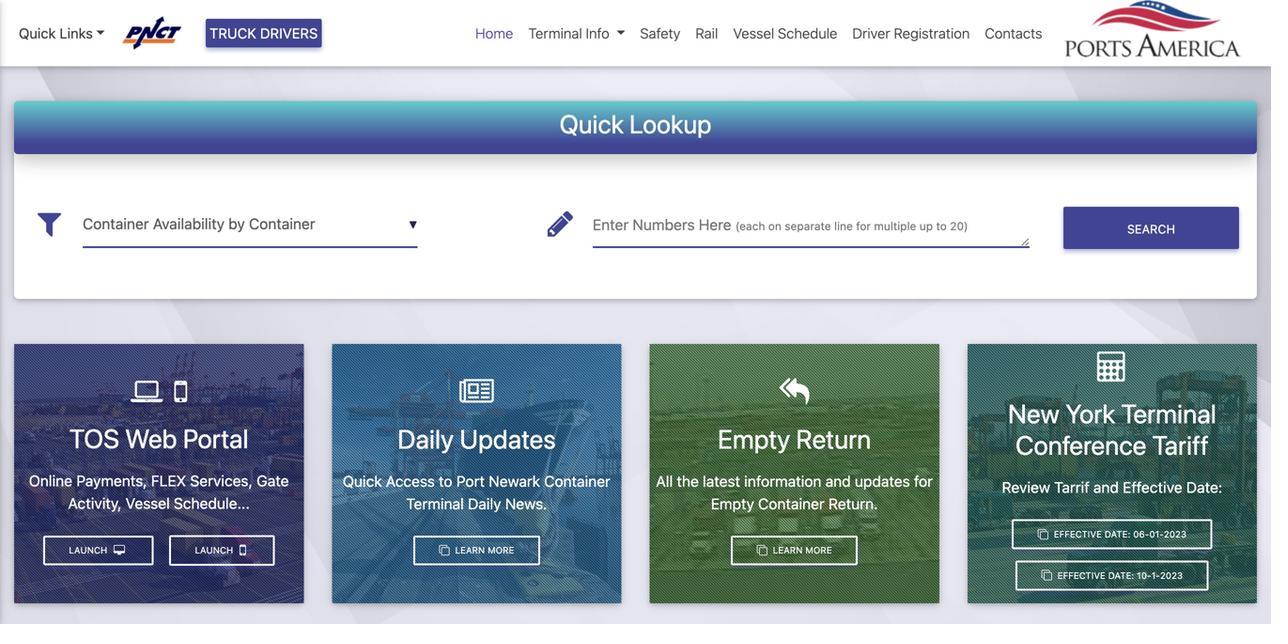 Task type: locate. For each thing, give the bounding box(es) containing it.
0 vertical spatial for
[[857, 220, 871, 233]]

latest
[[703, 472, 741, 490]]

1 horizontal spatial launch link
[[169, 535, 275, 566]]

to inside quick access to port newark container terminal daily news.
[[439, 472, 453, 490]]

container
[[544, 472, 611, 490], [759, 495, 825, 513]]

all the latest information and updates for empty container return.
[[656, 472, 933, 513]]

20)
[[950, 220, 969, 233]]

0 horizontal spatial container
[[544, 472, 611, 490]]

0 vertical spatial container
[[544, 472, 611, 490]]

here
[[699, 216, 732, 234]]

and right tarrif
[[1094, 479, 1119, 497]]

return
[[796, 423, 872, 454]]

0 horizontal spatial launch link
[[43, 536, 154, 566]]

1 launch from the left
[[195, 545, 236, 555]]

0 horizontal spatial for
[[857, 220, 871, 233]]

launch link down the schedule...
[[169, 535, 275, 566]]

empty down latest
[[711, 495, 755, 513]]

1 vertical spatial quick
[[560, 109, 624, 139]]

2 vertical spatial quick
[[343, 472, 382, 490]]

2 launch from the left
[[69, 545, 110, 556]]

quick left access at the bottom of the page
[[343, 472, 382, 490]]

daily
[[398, 423, 454, 454], [468, 495, 502, 513]]

vessel down flex
[[126, 494, 170, 512]]

return.
[[829, 495, 878, 513]]

learn more link
[[413, 536, 540, 566]]

0 vertical spatial to
[[937, 220, 947, 233]]

2 clone image from the left
[[757, 545, 768, 556]]

schedule
[[778, 25, 838, 41]]

effective
[[1123, 479, 1183, 497]]

portal
[[183, 423, 249, 454]]

and
[[826, 472, 851, 490], [1094, 479, 1119, 497]]

quick links link
[[19, 23, 105, 44]]

terminal inside new york terminal conference tariff
[[1122, 398, 1217, 429]]

0 horizontal spatial launch
[[69, 545, 110, 556]]

learn more
[[453, 545, 514, 556]]

quick for quick links
[[19, 25, 56, 41]]

1 vertical spatial for
[[914, 472, 933, 490]]

new york terminal conference tariff
[[1008, 398, 1217, 461]]

to inside enter numbers here (each on separate line for multiple up to 20)
[[937, 220, 947, 233]]

None text field
[[593, 201, 1030, 247]]

1 horizontal spatial and
[[1094, 479, 1119, 497]]

up
[[920, 220, 933, 233]]

quick inside quick access to port newark container terminal daily news.
[[343, 472, 382, 490]]

1 horizontal spatial quick
[[343, 472, 382, 490]]

1 horizontal spatial to
[[937, 220, 947, 233]]

1 vertical spatial container
[[759, 495, 825, 513]]

and up return.
[[826, 472, 851, 490]]

quick for quick access to port newark container terminal daily news.
[[343, 472, 382, 490]]

learn
[[455, 545, 485, 556]]

to
[[937, 220, 947, 233], [439, 472, 453, 490]]

tos web portal
[[69, 423, 249, 454]]

1 vertical spatial to
[[439, 472, 453, 490]]

daily updates
[[398, 423, 556, 454]]

on
[[769, 220, 782, 233]]

1 horizontal spatial clone image
[[757, 545, 768, 556]]

terminal down access at the bottom of the page
[[406, 495, 464, 513]]

terminal info link
[[521, 15, 633, 51]]

home link
[[468, 15, 521, 51]]

empty up information
[[718, 423, 791, 454]]

launch left desktop image
[[69, 545, 110, 556]]

vessel right rail
[[733, 25, 775, 41]]

0 horizontal spatial to
[[439, 472, 453, 490]]

driver registration
[[853, 25, 970, 41]]

1 clone image from the left
[[439, 545, 450, 556]]

terminal inside terminal info link
[[529, 25, 583, 41]]

quick lookup
[[560, 109, 712, 139]]

launch left mobile icon
[[195, 545, 236, 555]]

None text field
[[83, 201, 418, 247]]

2 horizontal spatial quick
[[560, 109, 624, 139]]

terminal left info
[[529, 25, 583, 41]]

clone image
[[1038, 529, 1049, 540], [1042, 570, 1053, 581]]

0 vertical spatial quick
[[19, 25, 56, 41]]

terminal
[[529, 25, 583, 41], [1122, 398, 1217, 429], [406, 495, 464, 513]]

clone image left learn
[[439, 545, 450, 556]]

empty
[[718, 423, 791, 454], [711, 495, 755, 513]]

vessel
[[733, 25, 775, 41], [126, 494, 170, 512]]

container down information
[[759, 495, 825, 513]]

home
[[476, 25, 514, 41]]

more
[[488, 545, 514, 556]]

clone image inside learn more 'link'
[[439, 545, 450, 556]]

1 horizontal spatial vessel
[[733, 25, 775, 41]]

quick
[[19, 25, 56, 41], [560, 109, 624, 139], [343, 472, 382, 490]]

0 horizontal spatial quick
[[19, 25, 56, 41]]

quick left lookup
[[560, 109, 624, 139]]

1 horizontal spatial daily
[[468, 495, 502, 513]]

to right up at the right of page
[[937, 220, 947, 233]]

info
[[586, 25, 610, 41]]

1 vertical spatial vessel
[[126, 494, 170, 512]]

newark
[[489, 472, 541, 490]]

0 horizontal spatial clone image
[[439, 545, 450, 556]]

1 vertical spatial empty
[[711, 495, 755, 513]]

contacts
[[985, 25, 1043, 41]]

conference
[[1016, 430, 1147, 461]]

clone image for empty
[[757, 545, 768, 556]]

1 horizontal spatial terminal
[[529, 25, 583, 41]]

vessel inside online payments, flex services, gate activity, vessel schedule...
[[126, 494, 170, 512]]

2 horizontal spatial terminal
[[1122, 398, 1217, 429]]

daily down port
[[468, 495, 502, 513]]

truck drivers
[[210, 25, 318, 41]]

line
[[835, 220, 853, 233]]

rail
[[696, 25, 718, 41]]

clone image
[[439, 545, 450, 556], [757, 545, 768, 556]]

0 horizontal spatial terminal
[[406, 495, 464, 513]]

container up 'news.'
[[544, 472, 611, 490]]

1 vertical spatial clone image
[[1042, 570, 1053, 581]]

for
[[857, 220, 871, 233], [914, 472, 933, 490]]

empty inside all the latest information and updates for empty container return.
[[711, 495, 755, 513]]

tos
[[69, 423, 119, 454]]

1 horizontal spatial for
[[914, 472, 933, 490]]

1 horizontal spatial launch
[[195, 545, 236, 555]]

launch link down activity, on the left bottom of the page
[[43, 536, 154, 566]]

1 vertical spatial terminal
[[1122, 398, 1217, 429]]

for right updates
[[914, 472, 933, 490]]

to left port
[[439, 472, 453, 490]]

quick left the "links"
[[19, 25, 56, 41]]

contacts link
[[978, 15, 1050, 51]]

clone image down all the latest information and updates for empty container return.
[[757, 545, 768, 556]]

access
[[386, 472, 435, 490]]

quick access to port newark container terminal daily news.
[[343, 472, 611, 513]]

services,
[[190, 472, 253, 490]]

1 vertical spatial daily
[[468, 495, 502, 513]]

rail link
[[688, 15, 726, 51]]

1 horizontal spatial container
[[759, 495, 825, 513]]

schedule...
[[174, 494, 250, 512]]

launch
[[195, 545, 236, 555], [69, 545, 110, 556]]

review tarrif and effective date:
[[1002, 479, 1223, 497]]

0 vertical spatial daily
[[398, 423, 454, 454]]

launch link
[[169, 535, 275, 566], [43, 536, 154, 566]]

terminal inside quick access to port newark container terminal daily news.
[[406, 495, 464, 513]]

quick for quick lookup
[[560, 109, 624, 139]]

0 horizontal spatial vessel
[[126, 494, 170, 512]]

for right line
[[857, 220, 871, 233]]

daily up access at the bottom of the page
[[398, 423, 454, 454]]

launch for desktop image
[[69, 545, 110, 556]]

terminal up tariff
[[1122, 398, 1217, 429]]

2 vertical spatial terminal
[[406, 495, 464, 513]]

0 vertical spatial terminal
[[529, 25, 583, 41]]

0 horizontal spatial and
[[826, 472, 851, 490]]



Task type: describe. For each thing, give the bounding box(es) containing it.
drivers
[[260, 25, 318, 41]]

driver
[[853, 25, 891, 41]]

container inside quick access to port newark container terminal daily news.
[[544, 472, 611, 490]]

enter
[[593, 216, 629, 234]]

truck drivers link
[[206, 19, 322, 47]]

▼
[[409, 218, 418, 231]]

updates
[[460, 423, 556, 454]]

truck
[[210, 25, 256, 41]]

daily inside quick access to port newark container terminal daily news.
[[468, 495, 502, 513]]

updates
[[855, 472, 911, 490]]

enter numbers here (each on separate line for multiple up to 20)
[[593, 216, 969, 234]]

desktop image
[[114, 545, 125, 556]]

new
[[1008, 398, 1060, 429]]

lookup
[[630, 109, 712, 139]]

date:
[[1187, 479, 1223, 497]]

quick links
[[19, 25, 93, 41]]

launch for mobile icon
[[195, 545, 236, 555]]

terminal info
[[529, 25, 610, 41]]

flex
[[151, 472, 186, 490]]

0 horizontal spatial daily
[[398, 423, 454, 454]]

registration
[[894, 25, 970, 41]]

the
[[677, 472, 699, 490]]

vessel schedule
[[733, 25, 838, 41]]

news.
[[505, 495, 548, 513]]

gate
[[257, 472, 289, 490]]

empty return
[[718, 423, 872, 454]]

multiple
[[875, 220, 917, 233]]

clone image for daily
[[439, 545, 450, 556]]

driver registration link
[[845, 15, 978, 51]]

numbers
[[633, 216, 695, 234]]

2 launch link from the left
[[43, 536, 154, 566]]

activity,
[[68, 494, 122, 512]]

0 vertical spatial empty
[[718, 423, 791, 454]]

for inside enter numbers here (each on separate line for multiple up to 20)
[[857, 220, 871, 233]]

0 vertical spatial vessel
[[733, 25, 775, 41]]

safety
[[640, 25, 681, 41]]

payments,
[[76, 472, 147, 490]]

and inside all the latest information and updates for empty container return.
[[826, 472, 851, 490]]

online payments, flex services, gate activity, vessel schedule...
[[29, 472, 289, 512]]

for inside all the latest information and updates for empty container return.
[[914, 472, 933, 490]]

safety link
[[633, 15, 688, 51]]

port
[[457, 472, 485, 490]]

all
[[656, 472, 673, 490]]

york
[[1066, 398, 1116, 429]]

(each
[[736, 220, 766, 233]]

vessel schedule link
[[726, 15, 845, 51]]

review
[[1002, 479, 1051, 497]]

container inside all the latest information and updates for empty container return.
[[759, 495, 825, 513]]

0 vertical spatial clone image
[[1038, 529, 1049, 540]]

information
[[745, 472, 822, 490]]

1 launch link from the left
[[169, 535, 275, 566]]

tariff
[[1153, 430, 1210, 461]]

web
[[125, 423, 177, 454]]

links
[[60, 25, 93, 41]]

tarrif
[[1055, 479, 1090, 497]]

online
[[29, 472, 72, 490]]

separate
[[785, 220, 832, 233]]

mobile image
[[240, 543, 246, 558]]



Task type: vqa. For each thing, say whether or not it's contained in the screenshot.
SCHEDULE...
yes



